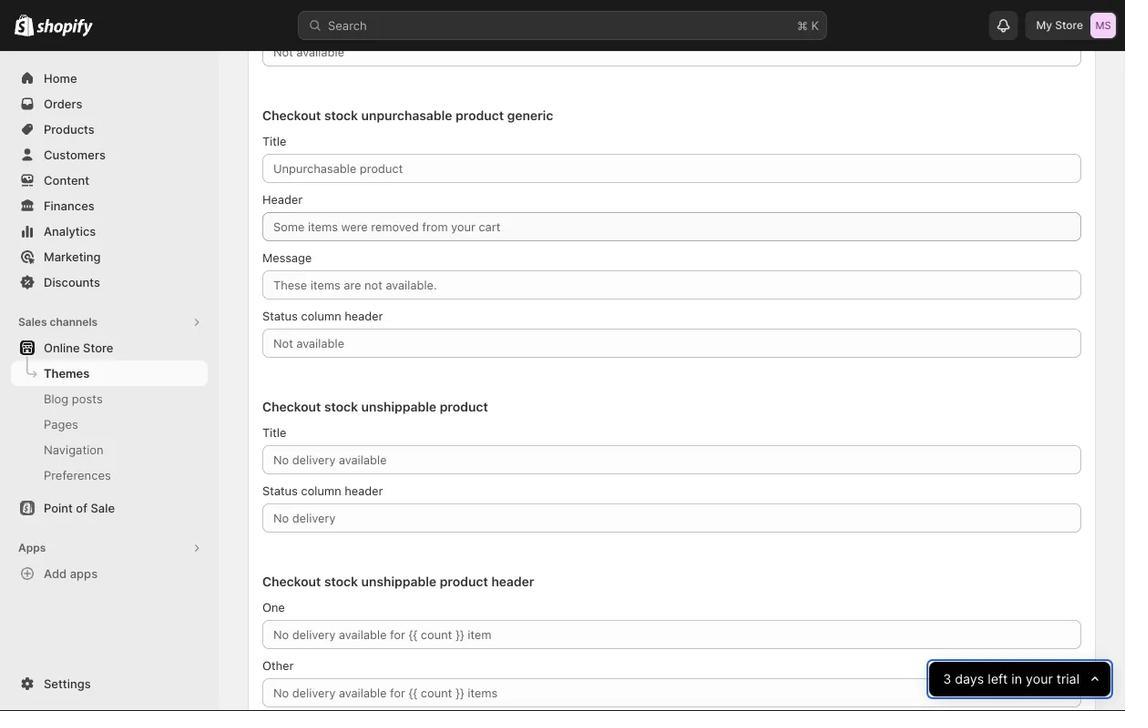 Task type: vqa. For each thing, say whether or not it's contained in the screenshot.
Customers
yes



Task type: describe. For each thing, give the bounding box(es) containing it.
finances link
[[11, 193, 208, 219]]

left
[[988, 672, 1008, 688]]

3 days left in your trial
[[943, 672, 1080, 688]]

discounts
[[44, 275, 100, 289]]

content link
[[11, 168, 208, 193]]

marketing link
[[11, 244, 208, 270]]

3 days left in your trial button
[[930, 663, 1111, 697]]

navigation link
[[11, 438, 208, 463]]

sales
[[18, 316, 47, 329]]

1 horizontal spatial online store
[[255, 22, 324, 36]]

3
[[943, 672, 952, 688]]

themes link
[[11, 361, 208, 386]]

home
[[44, 71, 77, 85]]

orders link
[[11, 91, 208, 117]]

navigation
[[44, 443, 104, 457]]

my store
[[1037, 19, 1084, 32]]

settings
[[44, 677, 91, 691]]

posts
[[72, 392, 103, 406]]

point of sale link
[[11, 496, 208, 521]]

marketing
[[44, 250, 101, 264]]

themes
[[44, 366, 90, 381]]

1 vertical spatial online
[[44, 341, 80, 355]]

add apps button
[[11, 561, 208, 587]]

my store image
[[1091, 13, 1117, 38]]

sale
[[91, 501, 115, 515]]

products
[[44, 122, 95, 136]]

analytics link
[[11, 219, 208, 244]]

sales channels
[[18, 316, 98, 329]]

apps button
[[11, 536, 208, 561]]

point
[[44, 501, 73, 515]]

products link
[[11, 117, 208, 142]]

0 vertical spatial online store link
[[255, 20, 324, 38]]

orders
[[44, 97, 82, 111]]

customers
[[44, 148, 106, 162]]



Task type: locate. For each thing, give the bounding box(es) containing it.
apps
[[70, 567, 98, 581]]

search
[[328, 18, 367, 32]]

shopify image
[[15, 14, 34, 36], [37, 19, 93, 37]]

blog posts link
[[11, 386, 208, 412]]

store down sales channels button
[[83, 341, 113, 355]]

home link
[[11, 66, 208, 91]]

online store link left 'search'
[[255, 20, 324, 38]]

⌘
[[798, 18, 808, 32]]

trial
[[1057, 672, 1080, 688]]

1 horizontal spatial online
[[255, 22, 291, 36]]

0 vertical spatial online
[[255, 22, 291, 36]]

online store
[[255, 22, 324, 36], [44, 341, 113, 355]]

settings link
[[11, 672, 208, 697]]

point of sale
[[44, 501, 115, 515]]

in
[[1012, 672, 1022, 688]]

1 vertical spatial online store
[[44, 341, 113, 355]]

2 horizontal spatial store
[[1056, 19, 1084, 32]]

days
[[955, 672, 984, 688]]

analytics
[[44, 224, 96, 238]]

1 vertical spatial online store link
[[11, 335, 208, 361]]

blog
[[44, 392, 69, 406]]

0 horizontal spatial shopify image
[[15, 14, 34, 36]]

0 horizontal spatial store
[[83, 341, 113, 355]]

online store link
[[255, 20, 324, 38], [11, 335, 208, 361]]

online left 'search'
[[255, 22, 291, 36]]

sales channels button
[[11, 310, 208, 335]]

preferences
[[44, 469, 111, 483]]

online down 'sales channels'
[[44, 341, 80, 355]]

pages
[[44, 417, 78, 432]]

add
[[44, 567, 67, 581]]

1 horizontal spatial store
[[294, 22, 324, 36]]

0 horizontal spatial online store
[[44, 341, 113, 355]]

store
[[1056, 19, 1084, 32], [294, 22, 324, 36], [83, 341, 113, 355]]

0 horizontal spatial online store link
[[11, 335, 208, 361]]

of
[[76, 501, 87, 515]]

online store left 'search'
[[255, 22, 324, 36]]

channels
[[50, 316, 98, 329]]

0 horizontal spatial online
[[44, 341, 80, 355]]

point of sale button
[[0, 496, 219, 521]]

online
[[255, 22, 291, 36], [44, 341, 80, 355]]

add apps
[[44, 567, 98, 581]]

⌘ k
[[798, 18, 819, 32]]

preferences link
[[11, 463, 208, 489]]

apps
[[18, 542, 46, 555]]

my
[[1037, 19, 1053, 32]]

online store down channels
[[44, 341, 113, 355]]

pages link
[[11, 412, 208, 438]]

0 vertical spatial online store
[[255, 22, 324, 36]]

content
[[44, 173, 89, 187]]

discounts link
[[11, 270, 208, 295]]

finances
[[44, 199, 95, 213]]

1 horizontal spatial online store link
[[255, 20, 324, 38]]

1 horizontal spatial shopify image
[[37, 19, 93, 37]]

online store link down channels
[[11, 335, 208, 361]]

customers link
[[11, 142, 208, 168]]

blog posts
[[44, 392, 103, 406]]

your
[[1026, 672, 1053, 688]]

store left 'search'
[[294, 22, 324, 36]]

store right my
[[1056, 19, 1084, 32]]

k
[[812, 18, 819, 32]]



